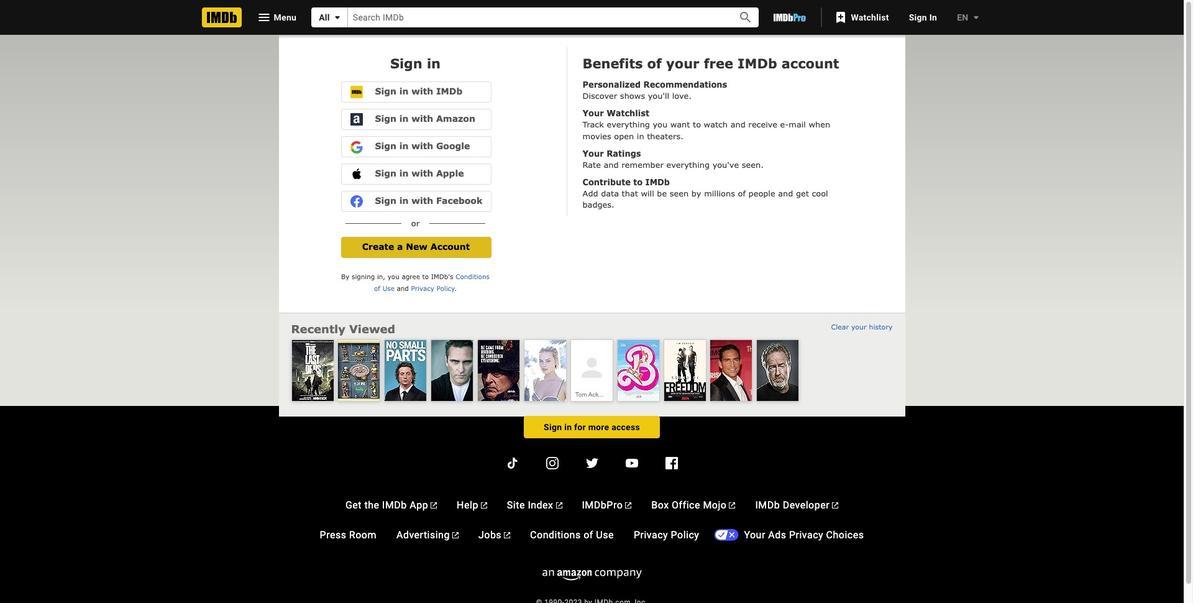 Task type: vqa. For each thing, say whether or not it's contained in the screenshot.
the left HTML
no



Task type: locate. For each thing, give the bounding box(es) containing it.
in inside sign in with facebook link
[[400, 195, 409, 206]]

1 vertical spatial your
[[852, 323, 867, 331]]

1 horizontal spatial use
[[596, 529, 614, 541]]

launch inline image
[[431, 502, 437, 508], [730, 502, 736, 508], [833, 502, 839, 508]]

sign in button
[[899, 6, 948, 29]]

everything up by
[[667, 160, 710, 170]]

sign in with google
[[375, 141, 470, 151]]

arrow drop down image right in
[[969, 10, 984, 25]]

launch inline image inside help button
[[481, 502, 487, 508]]

1 vertical spatial conditions of use
[[530, 529, 614, 541]]

1 vertical spatial to
[[634, 177, 643, 187]]

in left for
[[565, 422, 572, 432]]

submit search image
[[738, 10, 753, 25]]

1 horizontal spatial privacy
[[634, 529, 668, 541]]

with down sign in with google link
[[412, 168, 433, 178]]

get the imdb app button
[[341, 493, 442, 518]]

and left get
[[779, 188, 794, 198]]

with down sign in with apple link
[[412, 195, 433, 206]]

1 horizontal spatial you
[[653, 120, 668, 130]]

in inside sign in with imdb link
[[400, 86, 409, 96]]

sign left for
[[544, 422, 562, 432]]

new
[[406, 241, 428, 252]]

millions
[[704, 188, 735, 198]]

0 vertical spatial use
[[383, 285, 395, 292]]

sign inside button
[[909, 12, 928, 22]]

in inside the your watchlist track everything you want to watch and receive e-mail when movies open in theaters.
[[637, 131, 644, 141]]

imdb inside the contribute to imdb add data that will be seen by millions of people and get cool badges.
[[646, 177, 670, 187]]

twitter image
[[585, 456, 600, 470]]

of inside button
[[584, 529, 594, 541]]

in for sign in with facebook
[[400, 195, 409, 206]]

use for conditions of use button
[[596, 529, 614, 541]]

your for your ads privacy choices
[[744, 529, 766, 541]]

when
[[809, 120, 831, 130]]

menu image
[[256, 10, 271, 25]]

launch inline image for jobs
[[504, 532, 511, 538]]

you right in, on the top left
[[388, 273, 400, 280]]

3 with from the top
[[412, 141, 433, 151]]

conditions down index on the left of the page
[[530, 529, 581, 541]]

policy down office
[[671, 529, 700, 541]]

0 horizontal spatial everything
[[607, 120, 650, 130]]

with down sign in with amazon link
[[412, 141, 433, 151]]

privacy right ads
[[790, 529, 824, 541]]

with down sign in with imdb link
[[412, 113, 433, 124]]

in right open
[[637, 131, 644, 141]]

and inside the contribute to imdb add data that will be seen by millions of people and get cool badges.
[[779, 188, 794, 198]]

your for your watchlist track everything you want to watch and receive e-mail when movies open in theaters.
[[583, 108, 604, 118]]

conditions
[[456, 273, 490, 280], [530, 529, 581, 541]]

1 horizontal spatial policy
[[671, 529, 700, 541]]

0 horizontal spatial you
[[388, 273, 400, 280]]

everything
[[607, 120, 650, 130], [667, 160, 710, 170]]

with up sign in with amazon
[[412, 86, 433, 96]]

sign down sign in
[[375, 86, 397, 96]]

sign down sign in with imdb link
[[375, 113, 397, 124]]

instagram image
[[545, 456, 560, 470]]

en
[[958, 12, 969, 22]]

recently viewed
[[291, 322, 396, 336]]

0 vertical spatial conditions
[[456, 273, 490, 280]]

launch inline image for imdbpro
[[626, 502, 632, 508]]

box office mojo
[[652, 499, 727, 511]]

the
[[365, 499, 380, 511]]

you
[[653, 120, 668, 130], [388, 273, 400, 280]]

0 vertical spatial your
[[583, 108, 604, 118]]

box
[[652, 499, 669, 511]]

conditions of use for the conditions of use link
[[374, 273, 490, 292]]

barbie - viewed 5 days ago image
[[618, 340, 659, 401]]

data
[[601, 188, 619, 198]]

and
[[731, 120, 746, 130], [604, 160, 619, 170], [779, 188, 794, 198], [397, 285, 409, 292]]

0 horizontal spatial watchlist
[[607, 108, 650, 118]]

sign left in
[[909, 12, 928, 22]]

track
[[583, 120, 604, 130]]

facebook image
[[664, 456, 679, 470]]

sign down sign in with apple link
[[375, 195, 397, 206]]

sign for sign in with apple
[[375, 168, 397, 178]]

sign down sign in with amazon link
[[375, 141, 397, 151]]

you'll
[[648, 91, 670, 101]]

to inside the your watchlist track everything you want to watch and receive e-mail when movies open in theaters.
[[693, 120, 701, 130]]

arrow drop down image for en
[[969, 10, 984, 25]]

launch inline image inside get the imdb app button
[[431, 502, 437, 508]]

none field inside all search field
[[348, 8, 725, 27]]

clear your history
[[832, 323, 893, 331]]

in for sign in with imdb
[[400, 86, 409, 96]]

0 vertical spatial conditions of use
[[374, 273, 490, 292]]

launch inline image for site index
[[556, 502, 562, 508]]

1 horizontal spatial conditions
[[530, 529, 581, 541]]

joaquin phoenix - viewed 1 hour ago image
[[432, 340, 473, 401]]

use down imdbpro button
[[596, 529, 614, 541]]

your up track
[[583, 108, 604, 118]]

launch inline image right imdbpro at the bottom of the page
[[626, 502, 632, 508]]

ridley scott - viewed 5 days ago image
[[757, 340, 799, 401]]

launch inline image right index on the left of the page
[[556, 502, 562, 508]]

cool
[[812, 188, 829, 198]]

you inside the your watchlist track everything you want to watch and receive e-mail when movies open in theaters.
[[653, 120, 668, 130]]

2 with from the top
[[412, 113, 433, 124]]

in up sign in with imdb
[[427, 55, 441, 71]]

your
[[667, 55, 700, 71], [852, 323, 867, 331]]

use down in, on the top left
[[383, 285, 395, 292]]

1 horizontal spatial to
[[634, 177, 643, 187]]

jobs
[[479, 529, 502, 541]]

2 horizontal spatial privacy
[[790, 529, 824, 541]]

clear
[[832, 323, 849, 331]]

watch
[[704, 120, 728, 130]]

love.
[[672, 91, 692, 101]]

0 vertical spatial watchlist
[[851, 12, 889, 22]]

of left people
[[738, 188, 746, 198]]

all
[[319, 12, 330, 22]]

press
[[320, 529, 347, 541]]

1 vertical spatial your
[[583, 148, 604, 158]]

in for sign in with apple
[[400, 168, 409, 178]]

2 vertical spatial your
[[744, 529, 766, 541]]

launch inline image right 'advertising'
[[453, 532, 459, 538]]

0 horizontal spatial launch inline image
[[431, 502, 437, 508]]

fargo - viewed 1 hour ago image
[[338, 340, 380, 401]]

with for imdb
[[412, 86, 433, 96]]

in
[[427, 55, 441, 71], [400, 86, 409, 96], [400, 113, 409, 124], [637, 131, 644, 141], [400, 141, 409, 151], [400, 168, 409, 178], [400, 195, 409, 206], [565, 422, 572, 432]]

1 horizontal spatial launch inline image
[[730, 502, 736, 508]]

in inside sign in with amazon link
[[400, 113, 409, 124]]

people
[[749, 188, 776, 198]]

in inside sign in for more access 'button'
[[565, 422, 572, 432]]

conditions up .
[[456, 273, 490, 280]]

recently
[[291, 322, 346, 336]]

jim caviezel - viewed 5 days ago image
[[711, 340, 753, 401]]

1 horizontal spatial watchlist
[[851, 12, 889, 22]]

0 vertical spatial everything
[[607, 120, 650, 130]]

your right clear in the bottom of the page
[[852, 323, 867, 331]]

your left ads
[[744, 529, 766, 541]]

your for your ratings rate and remember everything you've seen.
[[583, 148, 604, 158]]

0 horizontal spatial arrow drop down image
[[330, 10, 345, 25]]

account
[[431, 241, 470, 252]]

sign for sign in with amazon
[[375, 113, 397, 124]]

to up and privacy policy .
[[423, 273, 429, 280]]

1 vertical spatial conditions
[[530, 529, 581, 541]]

sign
[[909, 12, 928, 22], [390, 55, 423, 71], [375, 86, 397, 96], [375, 113, 397, 124], [375, 141, 397, 151], [375, 168, 397, 178], [375, 195, 397, 206], [544, 422, 562, 432]]

with
[[412, 86, 433, 96], [412, 113, 433, 124], [412, 141, 433, 151], [412, 168, 433, 178], [412, 195, 433, 206]]

launch inline image right jobs
[[504, 532, 511, 538]]

1 vertical spatial everything
[[667, 160, 710, 170]]

launch inline image right developer
[[833, 502, 839, 508]]

in down sign in with amazon link
[[400, 141, 409, 151]]

arrow drop down image inside en button
[[969, 10, 984, 25]]

launch inline image
[[481, 502, 487, 508], [556, 502, 562, 508], [626, 502, 632, 508], [453, 532, 459, 538], [504, 532, 511, 538]]

by
[[341, 273, 350, 280]]

google
[[436, 141, 470, 151]]

launch inline image inside imdbpro button
[[626, 502, 632, 508]]

0 horizontal spatial use
[[383, 285, 395, 292]]

0 horizontal spatial to
[[423, 273, 429, 280]]

Search IMDb text field
[[348, 8, 725, 27]]

get
[[796, 188, 809, 198]]

menu
[[274, 12, 297, 22]]

policy down imdb's
[[437, 285, 455, 292]]

conditions of use for conditions of use button
[[530, 529, 614, 541]]

sound of freedom - viewed 5 days ago image
[[664, 340, 706, 401]]

choices
[[827, 529, 864, 541]]

ads
[[769, 529, 787, 541]]

5 with from the top
[[412, 195, 433, 206]]

2 horizontal spatial to
[[693, 120, 701, 130]]

launch inline image inside imdb developer button
[[833, 502, 839, 508]]

imdb's
[[431, 273, 454, 280]]

apple
[[436, 168, 464, 178]]

1 horizontal spatial conditions of use
[[530, 529, 614, 541]]

2 vertical spatial to
[[423, 273, 429, 280]]

0 horizontal spatial conditions of use
[[374, 273, 490, 292]]

sign in for more access
[[544, 422, 640, 432]]

in for sign in with google
[[400, 141, 409, 151]]

your ads privacy choices button
[[739, 523, 869, 548]]

index
[[528, 499, 554, 511]]

watchlist right watchlist image
[[851, 12, 889, 22]]

sign in with facebook
[[375, 195, 483, 206]]

of
[[648, 55, 662, 71], [738, 188, 746, 198], [374, 285, 380, 292], [584, 529, 594, 541]]

use inside conditions of use button
[[596, 529, 614, 541]]

imdb, an amazon company image
[[542, 569, 642, 581]]

your up recommendations
[[667, 55, 700, 71]]

1 horizontal spatial everything
[[667, 160, 710, 170]]

conditions inside conditions of use button
[[530, 529, 581, 541]]

agree
[[402, 273, 420, 280]]

1 vertical spatial you
[[388, 273, 400, 280]]

and down ratings
[[604, 160, 619, 170]]

sign for sign in
[[909, 12, 928, 22]]

0 horizontal spatial privacy
[[411, 285, 435, 292]]

2 launch inline image from the left
[[730, 502, 736, 508]]

1 vertical spatial policy
[[671, 529, 700, 541]]

of down imdbpro at the bottom of the page
[[584, 529, 594, 541]]

sign in with amazon
[[375, 113, 476, 124]]

in down sign in
[[400, 86, 409, 96]]

your inside the your watchlist track everything you want to watch and receive e-mail when movies open in theaters.
[[583, 108, 604, 118]]

sign down sign in with google link
[[375, 168, 397, 178]]

0 horizontal spatial conditions
[[456, 273, 490, 280]]

signing
[[352, 273, 375, 280]]

with for apple
[[412, 168, 433, 178]]

your inside button
[[744, 529, 766, 541]]

everything inside the your watchlist track everything you want to watch and receive e-mail when movies open in theaters.
[[607, 120, 650, 130]]

0 vertical spatial you
[[653, 120, 668, 130]]

to inside the contribute to imdb add data that will be seen by millions of people and get cool badges.
[[634, 177, 643, 187]]

policy
[[437, 285, 455, 292], [671, 529, 700, 541]]

privacy down box at bottom
[[634, 529, 668, 541]]

1 arrow drop down image from the left
[[330, 10, 345, 25]]

imdb developer button
[[751, 493, 844, 518]]

1 vertical spatial use
[[596, 529, 614, 541]]

you up the theaters.
[[653, 120, 668, 130]]

launch inline image inside box office mojo button
[[730, 502, 736, 508]]

conditions for the conditions of use link
[[456, 273, 490, 280]]

policy inside 'button'
[[671, 529, 700, 541]]

menu button
[[247, 7, 307, 27]]

2 horizontal spatial launch inline image
[[833, 502, 839, 508]]

all button
[[312, 7, 348, 27]]

site
[[507, 499, 525, 511]]

3 launch inline image from the left
[[833, 502, 839, 508]]

privacy policy button
[[629, 523, 705, 548]]

launch inline image right 'mojo'
[[730, 502, 736, 508]]

create
[[362, 241, 394, 252]]

watchlist
[[851, 12, 889, 22], [607, 108, 650, 118]]

and privacy policy .
[[395, 285, 457, 292]]

to up that
[[634, 177, 643, 187]]

in down sign in with google link
[[400, 168, 409, 178]]

launch inline image right help
[[481, 502, 487, 508]]

of up the personalized recommendations discover shows you'll love.
[[648, 55, 662, 71]]

launch inline image inside jobs button
[[504, 532, 511, 538]]

1 horizontal spatial arrow drop down image
[[969, 10, 984, 25]]

use inside the conditions of use link
[[383, 285, 395, 292]]

2 arrow drop down image from the left
[[969, 10, 984, 25]]

sign up sign in with imdb link
[[390, 55, 423, 71]]

your inside the your ratings rate and remember everything you've seen.
[[583, 148, 604, 158]]

launch inline image inside site index button
[[556, 502, 562, 508]]

0 vertical spatial to
[[693, 120, 701, 130]]

arrow drop down image right the menu
[[330, 10, 345, 25]]

everything up open
[[607, 120, 650, 130]]

arrow drop down image inside all button
[[330, 10, 345, 25]]

remember
[[622, 160, 664, 170]]

in inside sign in with apple link
[[400, 168, 409, 178]]

in down sign in with apple link
[[400, 195, 409, 206]]

sign for sign in with google
[[375, 141, 397, 151]]

imdb up ads
[[756, 499, 780, 511]]

watchlist down shows
[[607, 108, 650, 118]]

personalized recommendations discover shows you'll love.
[[583, 80, 728, 101]]

and right watch
[[731, 120, 746, 130]]

None field
[[348, 8, 725, 27]]

in down sign in with imdb link
[[400, 113, 409, 124]]

1 with from the top
[[412, 86, 433, 96]]

imdb right the at the left
[[382, 499, 407, 511]]

everything inside the your ratings rate and remember everything you've seen.
[[667, 160, 710, 170]]

0 vertical spatial policy
[[437, 285, 455, 292]]

imdb up be
[[646, 177, 670, 187]]

create a new account link
[[341, 237, 491, 258]]

receive
[[749, 120, 778, 130]]

youtube image
[[625, 456, 639, 470]]

arrow drop down image
[[330, 10, 345, 25], [969, 10, 984, 25]]

1 launch inline image from the left
[[431, 502, 437, 508]]

to right "want"
[[693, 120, 701, 130]]

sign for sign in for more access
[[544, 422, 562, 432]]

watchlist image
[[834, 10, 849, 25]]

sign in with imdb
[[375, 86, 463, 96]]

advertising
[[397, 529, 450, 541]]

your ads privacy choices image
[[715, 529, 739, 541]]

privacy down agree
[[411, 285, 435, 292]]

in inside sign in with google link
[[400, 141, 409, 151]]

free
[[704, 55, 734, 71]]

launch inline image right the "app"
[[431, 502, 437, 508]]

sign inside 'button'
[[544, 422, 562, 432]]

0 horizontal spatial your
[[667, 55, 700, 71]]

1 vertical spatial watchlist
[[607, 108, 650, 118]]

launch inline image inside advertising button
[[453, 532, 459, 538]]

create a new account
[[362, 241, 470, 252]]

4 with from the top
[[412, 168, 433, 178]]

conditions of use inside conditions of use button
[[530, 529, 614, 541]]

want
[[671, 120, 690, 130]]

your up rate
[[583, 148, 604, 158]]



Task type: describe. For each thing, give the bounding box(es) containing it.
office
[[672, 499, 701, 511]]

privacy inside button
[[790, 529, 824, 541]]

ratings
[[607, 148, 641, 158]]

sign in with google link
[[341, 136, 491, 157]]

with for google
[[412, 141, 433, 151]]

watchlist inside the your watchlist track everything you want to watch and receive e-mail when movies open in theaters.
[[607, 108, 650, 118]]

site index button
[[502, 493, 567, 518]]

seen.
[[742, 160, 764, 170]]

discover
[[583, 91, 618, 101]]

theaters.
[[647, 131, 684, 141]]

with for facebook
[[412, 195, 433, 206]]

the last of us - viewed 1 hour ago image
[[292, 340, 334, 401]]

recommendations
[[644, 80, 728, 90]]

you've
[[713, 160, 739, 170]]

sign in
[[390, 55, 441, 71]]

your watchlist track everything you want to watch and receive e-mail when movies open in theaters.
[[583, 108, 831, 141]]

tiktok image
[[505, 456, 520, 470]]

add
[[583, 188, 598, 198]]

imdb developer
[[756, 499, 830, 511]]

sign for sign in with imdb
[[375, 86, 397, 96]]

in for sign in for more access
[[565, 422, 572, 432]]

open
[[614, 131, 634, 141]]

launch inline image for imdb developer
[[833, 502, 839, 508]]

get the imdb app
[[346, 499, 428, 511]]

seen
[[670, 188, 689, 198]]

in for sign in with amazon
[[400, 113, 409, 124]]

mojo
[[703, 499, 727, 511]]

and down by signing in, you agree to imdb's
[[397, 285, 409, 292]]

sign in with facebook link
[[341, 191, 491, 212]]

your ratings rate and remember everything you've seen.
[[583, 148, 764, 170]]

in
[[930, 12, 938, 22]]

more
[[589, 422, 610, 432]]

personalized
[[583, 80, 641, 90]]

margot robbie - viewed 5 days ago image
[[525, 340, 566, 401]]

#311 - jeremy allen white - viewed 1 hour ago image
[[385, 340, 427, 401]]

napoleon - viewed 1 hour ago image
[[478, 340, 520, 401]]

of down in, on the top left
[[374, 285, 380, 292]]

access
[[612, 422, 640, 432]]

imdb right free
[[738, 55, 778, 71]]

developer
[[783, 499, 830, 511]]

viewed
[[349, 322, 396, 336]]

.
[[455, 285, 457, 292]]

be
[[657, 188, 667, 198]]

imdbpro button
[[577, 493, 637, 518]]

clear your history link
[[832, 323, 893, 331]]

shows
[[620, 91, 645, 101]]

privacy inside 'button'
[[634, 529, 668, 541]]

in for sign in
[[427, 55, 441, 71]]

amazon
[[436, 113, 476, 124]]

by
[[692, 188, 702, 198]]

badges.
[[583, 200, 615, 210]]

that
[[622, 188, 638, 198]]

sign in with apple link
[[341, 164, 491, 185]]

privacy policy link
[[411, 285, 455, 292]]

sign in with apple
[[375, 168, 464, 178]]

privacy policy
[[634, 529, 700, 541]]

by signing in, you agree to imdb's
[[341, 273, 456, 280]]

conditions for conditions of use button
[[530, 529, 581, 541]]

your ads privacy choices
[[744, 529, 864, 541]]

imdb up amazon
[[436, 86, 463, 96]]

help button
[[452, 493, 492, 518]]

watchlist button
[[828, 6, 899, 29]]

history
[[870, 323, 893, 331]]

e-
[[781, 120, 789, 130]]

0 horizontal spatial policy
[[437, 285, 455, 292]]

and inside the your watchlist track everything you want to watch and receive e-mail when movies open in theaters.
[[731, 120, 746, 130]]

sign in
[[909, 12, 938, 22]]

in,
[[377, 273, 386, 280]]

help
[[457, 499, 479, 511]]

contribute
[[583, 177, 631, 187]]

launch inline image for help
[[481, 502, 487, 508]]

mail
[[789, 120, 806, 130]]

1 horizontal spatial your
[[852, 323, 867, 331]]

sign in with imdb link
[[341, 82, 491, 103]]

use for the conditions of use link
[[383, 285, 395, 292]]

arrow drop down image for all
[[330, 10, 345, 25]]

sign for sign in
[[390, 55, 423, 71]]

press room button
[[315, 523, 382, 548]]

site index
[[507, 499, 554, 511]]

sign for sign in with facebook
[[375, 195, 397, 206]]

facebook
[[436, 195, 483, 206]]

tom ackerley - viewed 5 days ago image
[[577, 352, 607, 383]]

benefits of your free imdb account
[[583, 55, 840, 71]]

All search field
[[312, 7, 759, 27]]

imdbpro
[[582, 499, 623, 511]]

advertising button
[[392, 523, 464, 548]]

en button
[[948, 6, 984, 29]]

launch inline image for box office mojo
[[730, 502, 736, 508]]

for
[[574, 422, 586, 432]]

get
[[346, 499, 362, 511]]

home image
[[202, 7, 242, 27]]

with for amazon
[[412, 113, 433, 124]]

launch inline image for get the imdb app
[[431, 502, 437, 508]]

box office mojo button
[[647, 493, 741, 518]]

conditions of use button
[[525, 523, 619, 548]]

conditions of use link
[[374, 273, 490, 292]]

benefits
[[583, 55, 643, 71]]

of inside the contribute to imdb add data that will be seen by millions of people and get cool badges.
[[738, 188, 746, 198]]

rate
[[583, 160, 601, 170]]

launch inline image for advertising
[[453, 532, 459, 538]]

a
[[397, 241, 403, 252]]

watchlist inside button
[[851, 12, 889, 22]]

room
[[349, 529, 377, 541]]

and inside the your ratings rate and remember everything you've seen.
[[604, 160, 619, 170]]

0 vertical spatial your
[[667, 55, 700, 71]]



